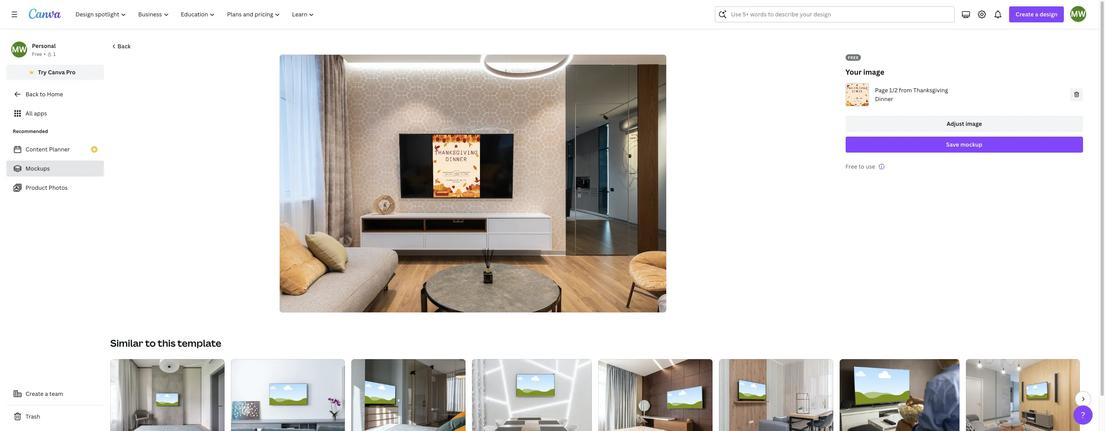 Task type: locate. For each thing, give the bounding box(es) containing it.
2 horizontal spatial to
[[859, 163, 865, 170]]

to for back
[[40, 90, 46, 98]]

team
[[49, 390, 63, 398]]

8 group from the left
[[967, 360, 1081, 432]]

Search search field
[[732, 7, 940, 22]]

your
[[846, 67, 862, 77]]

image inside button
[[966, 120, 983, 128]]

adjust image button
[[846, 116, 1084, 132]]

1 group from the left
[[110, 360, 225, 432]]

0 vertical spatial a
[[1036, 10, 1039, 18]]

this
[[158, 337, 176, 350]]

0 vertical spatial to
[[40, 90, 46, 98]]

group
[[110, 360, 225, 432], [231, 360, 345, 432], [352, 360, 466, 432], [472, 360, 592, 432], [599, 360, 713, 432], [720, 360, 834, 432], [840, 360, 960, 432], [967, 360, 1081, 432]]

template
[[178, 337, 222, 350]]

1 vertical spatial back
[[26, 90, 38, 98]]

0 vertical spatial image
[[864, 67, 885, 77]]

create for create a team
[[26, 390, 44, 398]]

1 horizontal spatial create
[[1017, 10, 1035, 18]]

a left team
[[45, 390, 48, 398]]

maria williams image
[[1071, 6, 1087, 22], [1071, 6, 1087, 22], [11, 42, 27, 58]]

1 horizontal spatial a
[[1036, 10, 1039, 18]]

1 horizontal spatial free
[[846, 163, 858, 170]]

back inside button
[[118, 42, 131, 50]]

image up page on the right top of the page
[[864, 67, 885, 77]]

product
[[26, 184, 47, 192]]

6 group from the left
[[720, 360, 834, 432]]

home
[[47, 90, 63, 98]]

back for back
[[118, 42, 131, 50]]

0 horizontal spatial a
[[45, 390, 48, 398]]

1 horizontal spatial to
[[145, 337, 156, 350]]

image for your image
[[864, 67, 885, 77]]

create left team
[[26, 390, 44, 398]]

mockup
[[961, 141, 983, 148]]

to left home
[[40, 90, 46, 98]]

a
[[1036, 10, 1039, 18], [45, 390, 48, 398]]

0 vertical spatial free
[[32, 51, 42, 58]]

try
[[38, 68, 47, 76]]

3 group from the left
[[352, 360, 466, 432]]

maria williams image for maria williams element
[[11, 42, 27, 58]]

5 group from the left
[[599, 360, 713, 432]]

thanksgiving
[[914, 86, 949, 94]]

2 vertical spatial to
[[145, 337, 156, 350]]

apps
[[34, 110, 47, 117]]

canva
[[48, 68, 65, 76]]

None search field
[[716, 6, 956, 22]]

dinner
[[876, 95, 894, 103]]

free left the use
[[846, 163, 858, 170]]

free for free to use
[[846, 163, 858, 170]]

create inside dropdown button
[[1017, 10, 1035, 18]]

back to home link
[[6, 86, 104, 102]]

?
[[1082, 410, 1086, 421]]

back for back to home
[[26, 90, 38, 98]]

a inside button
[[45, 390, 48, 398]]

list
[[6, 142, 104, 196]]

a inside dropdown button
[[1036, 10, 1039, 18]]

save
[[947, 141, 960, 148]]

free •
[[32, 51, 46, 58]]

page
[[876, 86, 889, 94]]

1/2
[[890, 86, 898, 94]]

1 vertical spatial image
[[966, 120, 983, 128]]

1 vertical spatial a
[[45, 390, 48, 398]]

1 vertical spatial free
[[846, 163, 858, 170]]

content planner
[[26, 146, 70, 153]]

all
[[26, 110, 33, 117]]

0 horizontal spatial image
[[864, 67, 885, 77]]

content planner link
[[6, 142, 104, 158]]

create a design button
[[1010, 6, 1065, 22]]

1 horizontal spatial back
[[118, 42, 131, 50]]

mockups
[[26, 165, 50, 172]]

create a design
[[1017, 10, 1058, 18]]

0 horizontal spatial to
[[40, 90, 46, 98]]

to left the use
[[859, 163, 865, 170]]

image
[[864, 67, 885, 77], [966, 120, 983, 128]]

0 horizontal spatial create
[[26, 390, 44, 398]]

create
[[1017, 10, 1035, 18], [26, 390, 44, 398]]

adjust image
[[947, 120, 983, 128]]

page 1/2 from thanksgiving dinner
[[876, 86, 949, 103]]

1 vertical spatial create
[[26, 390, 44, 398]]

product photos
[[26, 184, 68, 192]]

0 horizontal spatial back
[[26, 90, 38, 98]]

personal
[[32, 42, 56, 50]]

to
[[40, 90, 46, 98], [859, 163, 865, 170], [145, 337, 156, 350]]

save mockup
[[947, 141, 983, 148]]

free
[[32, 51, 42, 58], [846, 163, 858, 170]]

planner
[[49, 146, 70, 153]]

image right adjust
[[966, 120, 983, 128]]

create inside button
[[26, 390, 44, 398]]

create left design
[[1017, 10, 1035, 18]]

0 vertical spatial back
[[118, 42, 131, 50]]

save mockup button
[[846, 137, 1084, 153]]

free left •
[[32, 51, 42, 58]]

0 horizontal spatial free
[[32, 51, 42, 58]]

a left design
[[1036, 10, 1039, 18]]

back to home
[[26, 90, 63, 98]]

create a team
[[26, 390, 63, 398]]

back
[[118, 42, 131, 50], [26, 90, 38, 98]]

1 horizontal spatial image
[[966, 120, 983, 128]]

a for design
[[1036, 10, 1039, 18]]

1 vertical spatial to
[[859, 163, 865, 170]]

0 vertical spatial create
[[1017, 10, 1035, 18]]

to for free
[[859, 163, 865, 170]]

to left this at the bottom
[[145, 337, 156, 350]]

create for create a design
[[1017, 10, 1035, 18]]

use
[[866, 163, 876, 170]]

list containing content planner
[[6, 142, 104, 196]]



Task type: vqa. For each thing, say whether or not it's contained in the screenshot.
6th group from the right
yes



Task type: describe. For each thing, give the bounding box(es) containing it.
top level navigation element
[[70, 6, 321, 22]]

? button
[[1074, 406, 1094, 425]]

to for similar
[[145, 337, 156, 350]]

product photos link
[[6, 180, 104, 196]]

mw button
[[1071, 6, 1087, 22]]

similar to this template
[[110, 337, 222, 350]]

maria williams image for mw popup button
[[1071, 6, 1087, 22]]

image for adjust image
[[966, 120, 983, 128]]

from
[[900, 86, 913, 94]]

free
[[849, 55, 859, 60]]

•
[[44, 51, 46, 58]]

content
[[26, 146, 48, 153]]

4 group from the left
[[472, 360, 592, 432]]

mockups link
[[6, 161, 104, 177]]

pro
[[66, 68, 76, 76]]

back button
[[110, 38, 132, 54]]

2 group from the left
[[231, 360, 345, 432]]

all apps link
[[6, 106, 104, 122]]

adjust
[[947, 120, 965, 128]]

similar
[[110, 337, 143, 350]]

create a team button
[[6, 386, 104, 402]]

recommended
[[13, 128, 48, 135]]

a for team
[[45, 390, 48, 398]]

1
[[53, 51, 56, 58]]

free to use
[[846, 163, 876, 170]]

trash
[[26, 413, 40, 421]]

photos
[[49, 184, 68, 192]]

design
[[1040, 10, 1058, 18]]

trash link
[[6, 409, 104, 425]]

7 group from the left
[[840, 360, 960, 432]]

all apps
[[26, 110, 47, 117]]

maria williams element
[[11, 42, 27, 58]]

try canva pro
[[38, 68, 76, 76]]

try canva pro button
[[6, 65, 104, 80]]

your image
[[846, 67, 885, 77]]

free for free •
[[32, 51, 42, 58]]

thumbnail of selected image image
[[846, 83, 869, 106]]



